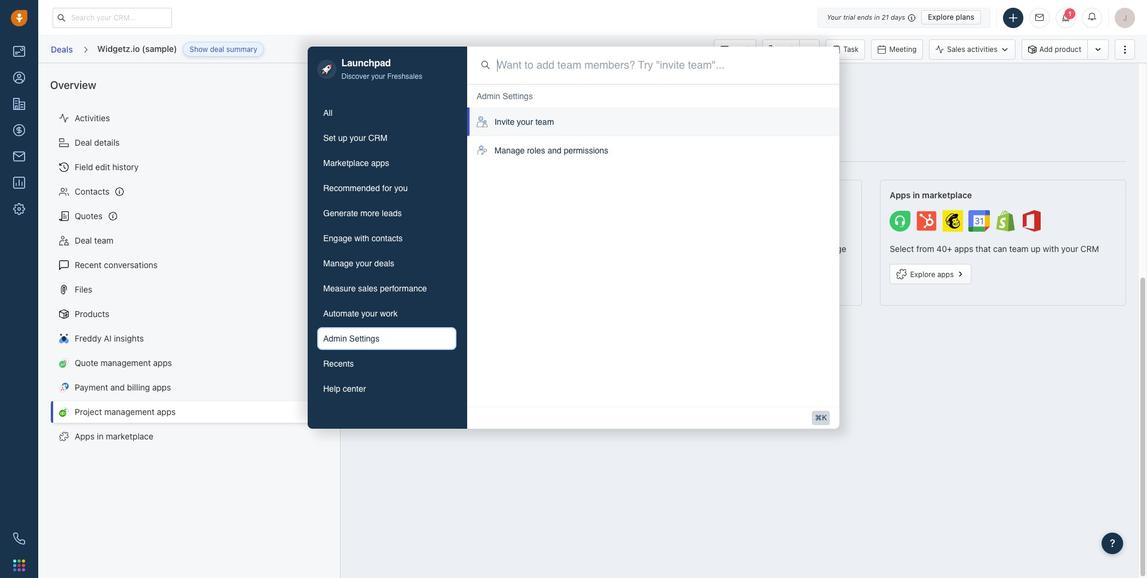 Task type: locate. For each thing, give the bounding box(es) containing it.
automate
[[323, 309, 359, 319]]

1 horizontal spatial deals
[[529, 244, 549, 254]]

deals
[[51, 44, 73, 54]]

performance
[[380, 284, 427, 294]]

on
[[502, 244, 512, 254]]

with
[[355, 234, 370, 244], [736, 244, 752, 254], [1044, 244, 1060, 254]]

all button
[[317, 102, 457, 125]]

freshworks switcher image
[[13, 560, 25, 572]]

project down the payment
[[75, 407, 102, 418]]

1 horizontal spatial up
[[1032, 244, 1041, 254]]

from
[[917, 244, 935, 254]]

0 horizontal spatial create
[[362, 244, 388, 254]]

crm
[[369, 134, 388, 143], [1081, 244, 1100, 254], [362, 256, 381, 266]]

management up all button
[[391, 75, 455, 87]]

0 vertical spatial quote
[[362, 190, 387, 200]]

0 horizontal spatial project management apps
[[75, 407, 176, 418]]

0 horizontal spatial with
[[355, 234, 370, 244]]

products
[[75, 309, 109, 319]]

1 vertical spatial marketplace
[[106, 432, 153, 442]]

activities
[[75, 113, 110, 123]]

admin
[[477, 92, 501, 101], [477, 92, 501, 101], [323, 334, 347, 344]]

create for create invoices, share them with customers, and manage payments
[[626, 244, 652, 254]]

quote up more
[[362, 190, 387, 200]]

up inside button
[[338, 134, 348, 143]]

and left manage
[[800, 244, 814, 254]]

product
[[1056, 45, 1082, 54]]

explore left plans
[[929, 13, 955, 22]]

insights
[[114, 334, 144, 344]]

permissions
[[564, 146, 609, 156]]

1 horizontal spatial project management apps
[[353, 75, 482, 87]]

up
[[338, 134, 348, 143], [1032, 244, 1041, 254]]

2 horizontal spatial team
[[1010, 244, 1029, 254]]

project down launchpad
[[353, 75, 388, 87]]

explore inside button
[[911, 270, 936, 279]]

0 horizontal spatial marketplace
[[106, 432, 153, 442]]

automate your work
[[323, 309, 398, 319]]

1 vertical spatial up
[[1032, 244, 1041, 254]]

your inside button
[[362, 309, 378, 319]]

1 vertical spatial apps in marketplace
[[75, 432, 153, 442]]

2 vertical spatial crm
[[362, 256, 381, 266]]

0 vertical spatial quote management apps
[[362, 190, 464, 200]]

in left 21
[[875, 13, 880, 21]]

with right the engage
[[355, 234, 370, 244]]

deal left the details
[[75, 138, 92, 148]]

1 vertical spatial crm
[[1081, 244, 1100, 254]]

1 vertical spatial quote
[[75, 358, 98, 368]]

trial
[[844, 13, 856, 21]]

admin settings inside list of options 'list box'
[[477, 92, 533, 101]]

1 horizontal spatial team
[[536, 117, 554, 127]]

0 vertical spatial manage
[[495, 146, 525, 156]]

engage
[[323, 234, 352, 244]]

share
[[690, 244, 712, 254]]

conversations
[[104, 260, 158, 270]]

up right can
[[1032, 244, 1041, 254]]

you
[[395, 184, 408, 193]]

0 vertical spatial apps
[[890, 190, 911, 200]]

launchpad discover your freshsales
[[342, 58, 423, 81]]

files
[[75, 285, 92, 295]]

view
[[369, 282, 385, 291]]

generate more leads
[[323, 209, 402, 218]]

1 vertical spatial apps
[[75, 432, 95, 442]]

create up payments
[[626, 244, 652, 254]]

Want to add team members? Try "invite team"... field
[[497, 58, 826, 73]]

0 vertical spatial deals
[[529, 244, 549, 254]]

leads
[[382, 209, 402, 218]]

crm inside create quotes and proposals based on the deals in your crm
[[362, 256, 381, 266]]

deals inside button
[[375, 259, 395, 269]]

up right the set
[[338, 134, 348, 143]]

call
[[781, 45, 794, 54]]

apps in marketplace up from
[[890, 190, 973, 200]]

deal up recent
[[75, 236, 92, 246]]

manage for manage your deals
[[323, 259, 354, 269]]

quote management apps up the 'leads'
[[362, 190, 464, 200]]

manage roles and permissions
[[495, 146, 609, 156]]

quote management apps
[[362, 190, 464, 200], [75, 358, 172, 368]]

1 vertical spatial explore
[[911, 270, 936, 279]]

add product button
[[1022, 39, 1088, 59]]

0 horizontal spatial apps in marketplace
[[75, 432, 153, 442]]

project management apps up all button
[[353, 75, 482, 87]]

discover
[[342, 73, 370, 81]]

show
[[190, 45, 208, 54]]

with inside create invoices, share them with customers, and manage payments
[[736, 244, 752, 254]]

management down payment and billing apps
[[104, 407, 155, 418]]

0 horizontal spatial apps
[[75, 432, 95, 442]]

manage your deals button
[[317, 253, 457, 275]]

more
[[361, 209, 380, 218]]

create inside create invoices, share them with customers, and manage payments
[[626, 244, 652, 254]]

⌘
[[815, 414, 823, 422]]

apps in marketplace down payment and billing apps
[[75, 432, 153, 442]]

billing
[[127, 383, 150, 393]]

ends
[[858, 13, 873, 21]]

2 create from the left
[[626, 244, 652, 254]]

create
[[362, 244, 388, 254], [626, 244, 652, 254]]

marketplace up "40+"
[[923, 190, 973, 200]]

1 vertical spatial deals
[[375, 259, 395, 269]]

1 horizontal spatial create
[[626, 244, 652, 254]]

measure sales performance button
[[317, 278, 457, 300]]

payments
[[626, 256, 664, 266]]

payment
[[75, 383, 108, 393]]

contacts
[[372, 234, 403, 244]]

project
[[353, 75, 388, 87], [75, 407, 102, 418]]

1 vertical spatial manage
[[323, 259, 354, 269]]

and right roles
[[548, 146, 562, 156]]

with right can
[[1044, 244, 1060, 254]]

0 vertical spatial project
[[353, 75, 388, 87]]

0 vertical spatial deal
[[75, 138, 92, 148]]

0 vertical spatial explore
[[929, 13, 955, 22]]

1 vertical spatial deal
[[75, 236, 92, 246]]

marketplace down payment and billing apps
[[106, 432, 153, 442]]

settings
[[503, 92, 533, 101], [503, 92, 533, 101], [349, 334, 380, 344]]

1
[[1069, 10, 1073, 17]]

create quotes and proposals based on the deals in your crm
[[362, 244, 577, 266]]

management up payment and billing apps
[[101, 358, 151, 368]]

manage down the engage
[[323, 259, 354, 269]]

1 horizontal spatial project
[[353, 75, 388, 87]]

create inside create quotes and proposals based on the deals in your crm
[[362, 244, 388, 254]]

ai
[[104, 334, 112, 344]]

0 horizontal spatial project
[[75, 407, 102, 418]]

quotes
[[75, 211, 103, 221]]

quote management apps up payment and billing apps
[[75, 358, 172, 368]]

create for create quotes and proposals based on the deals in your crm
[[362, 244, 388, 254]]

measure sales performance
[[323, 284, 427, 294]]

and left billing
[[111, 383, 125, 393]]

2 horizontal spatial with
[[1044, 244, 1060, 254]]

21
[[882, 13, 889, 21]]

launchpad
[[342, 58, 391, 69]]

with right them
[[736, 244, 752, 254]]

asana
[[507, 114, 527, 123]]

deals right the at the top
[[529, 244, 549, 254]]

create down engage with contacts
[[362, 244, 388, 254]]

admin settings heading
[[477, 90, 533, 102], [477, 90, 533, 102]]

1 horizontal spatial with
[[736, 244, 752, 254]]

in right the at the top
[[551, 244, 558, 254]]

proposals
[[436, 244, 474, 254]]

plans
[[956, 13, 975, 22]]

0 vertical spatial apps in marketplace
[[890, 190, 973, 200]]

mng settings image
[[317, 80, 325, 88]]

project management apps down payment and billing apps
[[75, 407, 176, 418]]

0 horizontal spatial team
[[94, 236, 114, 246]]

0 horizontal spatial up
[[338, 134, 348, 143]]

management up the 'leads'
[[389, 190, 442, 200]]

team up recent conversations at left
[[94, 236, 114, 246]]

automate your work button
[[317, 303, 457, 325]]

help center
[[323, 385, 366, 394]]

manage inside list of options 'list box'
[[495, 146, 525, 156]]

tab list
[[317, 102, 457, 401]]

quote down freddy
[[75, 358, 98, 368]]

and inside create invoices, share them with customers, and manage payments
[[800, 244, 814, 254]]

with inside button
[[355, 234, 370, 244]]

sales activities button
[[930, 39, 1022, 59], [930, 39, 1016, 59]]

your
[[372, 73, 386, 81], [517, 117, 533, 127], [350, 134, 366, 143], [560, 244, 577, 254], [1062, 244, 1079, 254], [356, 259, 372, 269], [362, 309, 378, 319]]

freshsales
[[388, 73, 423, 81]]

1 vertical spatial project
[[75, 407, 102, 418]]

apps down the payment
[[75, 432, 95, 442]]

0 vertical spatial up
[[338, 134, 348, 143]]

1 vertical spatial quote management apps
[[75, 358, 172, 368]]

0 vertical spatial crm
[[369, 134, 388, 143]]

manage
[[495, 146, 525, 156], [323, 259, 354, 269]]

1 horizontal spatial manage
[[495, 146, 525, 156]]

admin settings button
[[317, 328, 457, 351]]

the
[[514, 244, 526, 254]]

and inside create quotes and proposals based on the deals in your crm
[[419, 244, 434, 254]]

quote
[[362, 190, 387, 200], [75, 358, 98, 368]]

add product
[[1040, 45, 1082, 54]]

manage inside button
[[323, 259, 354, 269]]

days
[[891, 13, 906, 21]]

explore plans link
[[922, 10, 982, 25]]

0 horizontal spatial manage
[[323, 259, 354, 269]]

crm for select from 40+ apps that can team up with your crm
[[1081, 244, 1100, 254]]

and right quotes
[[419, 244, 434, 254]]

engage with contacts
[[323, 234, 403, 244]]

0 horizontal spatial deals
[[375, 259, 395, 269]]

admin inside list of options 'list box'
[[477, 92, 501, 101]]

explore down from
[[911, 270, 936, 279]]

apps up select
[[890, 190, 911, 200]]

1 create from the left
[[362, 244, 388, 254]]

1 deal from the top
[[75, 138, 92, 148]]

2 deal from the top
[[75, 236, 92, 246]]

apps in marketplace
[[890, 190, 973, 200], [75, 432, 153, 442]]

1 horizontal spatial marketplace
[[923, 190, 973, 200]]

team right can
[[1010, 244, 1029, 254]]

admin settings
[[477, 92, 533, 101], [477, 92, 533, 101], [323, 334, 380, 344]]

manage left roles
[[495, 146, 525, 156]]

0 vertical spatial marketplace
[[923, 190, 973, 200]]

deals up view apps
[[375, 259, 395, 269]]

team right asana
[[536, 117, 554, 127]]

payment and billing apps
[[75, 383, 171, 393]]

team
[[536, 117, 554, 127], [94, 236, 114, 246], [1010, 244, 1029, 254]]

0 vertical spatial project management apps
[[353, 75, 482, 87]]



Task type: describe. For each thing, give the bounding box(es) containing it.
recent conversations
[[75, 260, 158, 270]]

list of options list box
[[467, 84, 840, 165]]

recommended for you button
[[317, 177, 457, 200]]

generate more leads button
[[317, 202, 457, 225]]

Search your CRM... text field
[[53, 7, 172, 28]]

0 horizontal spatial quote
[[75, 358, 98, 368]]

admin settings heading inside list of options 'list box'
[[477, 90, 533, 102]]

1 horizontal spatial quote management apps
[[362, 190, 464, 200]]

call button
[[763, 39, 800, 59]]

your inside create quotes and proposals based on the deals in your crm
[[560, 244, 577, 254]]

recent
[[75, 260, 102, 270]]

your inside list of options 'list box'
[[517, 117, 533, 127]]

in up from
[[913, 190, 921, 200]]

customers,
[[754, 244, 797, 254]]

email button
[[715, 39, 757, 59]]

sales
[[948, 45, 966, 54]]

select from 40+ apps that can team up with your crm
[[890, 244, 1100, 254]]

explore for explore apps
[[911, 270, 936, 279]]

40+
[[937, 244, 953, 254]]

deals link
[[50, 40, 73, 59]]

explore apps
[[911, 270, 954, 279]]

explore plans
[[929, 13, 975, 22]]

measure
[[323, 284, 356, 294]]

crm for create quotes and proposals based on the deals in your crm
[[362, 256, 381, 266]]

that
[[976, 244, 992, 254]]

show deal summary
[[190, 45, 257, 54]]

set up your crm button
[[317, 127, 457, 150]]

deal
[[210, 45, 224, 54]]

deal details
[[75, 138, 120, 148]]

your trial ends in 21 days
[[828, 13, 906, 21]]

team inside list of options 'list box'
[[536, 117, 554, 127]]

phone element
[[7, 527, 31, 551]]

explore for explore plans
[[929, 13, 955, 22]]

deal for deal details
[[75, 138, 92, 148]]

admin settings inside button
[[323, 334, 380, 344]]

task button
[[826, 39, 866, 59]]

meeting
[[890, 45, 917, 54]]

deals inside create quotes and proposals based on the deals in your crm
[[529, 244, 549, 254]]

recents button
[[317, 353, 457, 376]]

can
[[994, 244, 1008, 254]]

sales activities
[[948, 45, 998, 54]]

press-command-k-to-open-and-close element
[[813, 411, 830, 426]]

roles
[[527, 146, 546, 156]]

view apps button
[[362, 276, 422, 297]]

1 horizontal spatial apps in marketplace
[[890, 190, 973, 200]]

view apps
[[369, 282, 404, 291]]

email
[[732, 45, 751, 54]]

deal team
[[75, 236, 114, 246]]

freddy ai insights
[[75, 334, 144, 344]]

your inside the launchpad discover your freshsales
[[372, 73, 386, 81]]

details
[[94, 138, 120, 148]]

invite your team
[[495, 117, 554, 127]]

settings inside button
[[349, 334, 380, 344]]

set up your crm
[[323, 134, 388, 143]]

widgetz.io
[[97, 44, 140, 54]]

freddy
[[75, 334, 102, 344]]

1 link
[[1056, 7, 1077, 28]]

based
[[476, 244, 500, 254]]

meeting button
[[872, 39, 924, 59]]

for
[[383, 184, 392, 193]]

1 horizontal spatial quote
[[362, 190, 387, 200]]

your
[[828, 13, 842, 21]]

in inside create quotes and proposals based on the deals in your crm
[[551, 244, 558, 254]]

1 vertical spatial project management apps
[[75, 407, 176, 418]]

task
[[844, 45, 859, 54]]

work
[[380, 309, 398, 319]]

and inside list of options 'list box'
[[548, 146, 562, 156]]

(sample)
[[142, 44, 177, 54]]

settings inside list of options 'list box'
[[503, 92, 533, 101]]

marketplace apps button
[[317, 152, 457, 175]]

help center button
[[317, 378, 457, 401]]

explore apps button
[[890, 264, 972, 285]]

admin inside button
[[323, 334, 347, 344]]

tab list containing all
[[317, 102, 457, 401]]

recommended for you
[[323, 184, 408, 193]]

activities
[[968, 45, 998, 54]]

crm inside button
[[369, 134, 388, 143]]

manage for manage roles and permissions
[[495, 146, 525, 156]]

set
[[323, 134, 336, 143]]

recents
[[323, 360, 354, 369]]

invite
[[495, 117, 515, 127]]

manage your deals
[[323, 259, 395, 269]]

center
[[343, 385, 366, 394]]

deal for deal team
[[75, 236, 92, 246]]

quotes
[[390, 244, 417, 254]]

widgetz.io (sample)
[[97, 44, 177, 54]]

k
[[823, 414, 827, 422]]

in down the payment
[[97, 432, 104, 442]]

them
[[714, 244, 734, 254]]

engage with contacts button
[[317, 227, 457, 250]]

1 horizontal spatial apps
[[890, 190, 911, 200]]

phone image
[[13, 533, 25, 545]]

contacts
[[75, 187, 110, 197]]

history
[[112, 162, 139, 172]]

0 horizontal spatial quote management apps
[[75, 358, 172, 368]]

sales
[[358, 284, 378, 294]]

marketplace apps
[[323, 159, 390, 168]]



